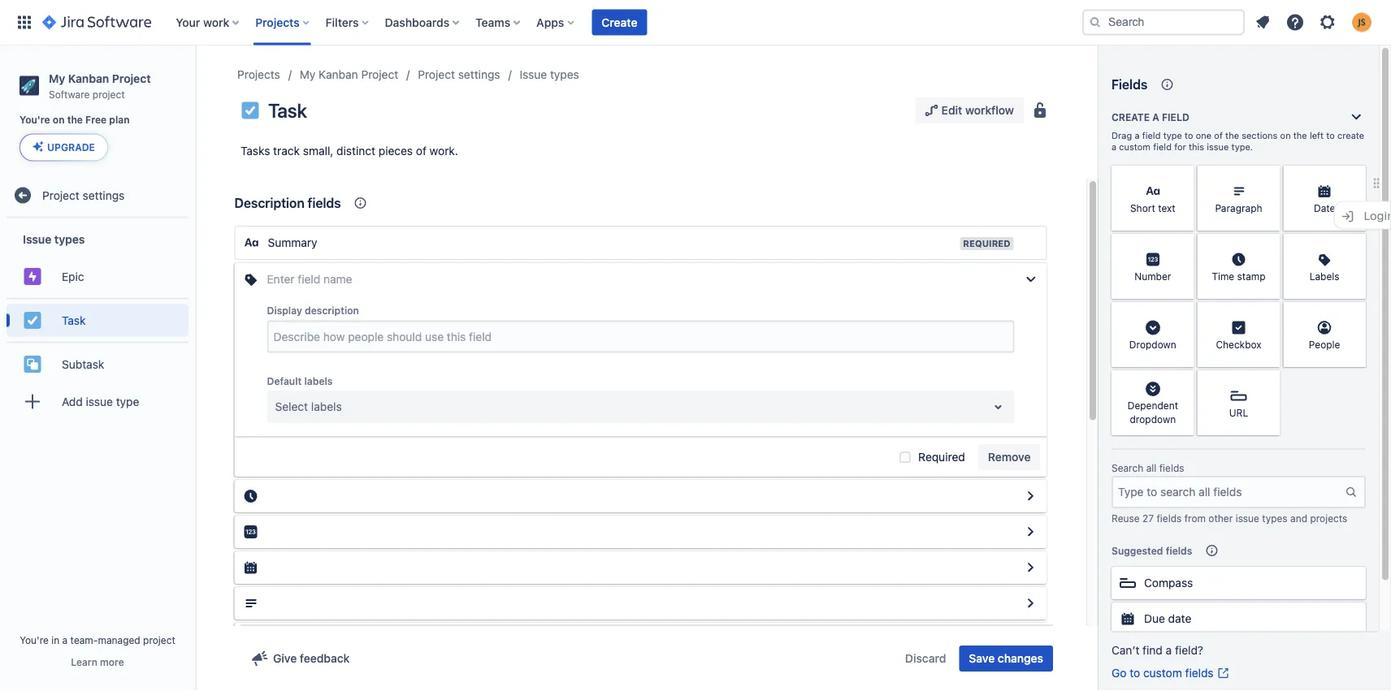 Task type: locate. For each thing, give the bounding box(es) containing it.
more information image for time stamp
[[1259, 236, 1279, 255]]

task
[[268, 99, 307, 122], [62, 314, 86, 327]]

in
[[51, 635, 60, 646]]

kanban down filters
[[319, 68, 358, 81]]

1 vertical spatial on
[[1281, 130, 1291, 141]]

1 horizontal spatial types
[[550, 68, 579, 81]]

0 horizontal spatial create
[[602, 15, 638, 29]]

open field configuration image down remove button
[[1021, 487, 1041, 506]]

issue right add
[[86, 395, 113, 408]]

from
[[1185, 513, 1206, 524]]

create up "drag"
[[1112, 111, 1150, 123]]

group containing issue types
[[7, 218, 189, 428]]

your
[[176, 15, 200, 29]]

all
[[1147, 463, 1157, 474]]

fields left this link will be opened in a new tab image
[[1185, 667, 1214, 680]]

my for my kanban project software project
[[49, 72, 65, 85]]

1 vertical spatial issue
[[23, 233, 51, 246]]

1 vertical spatial project settings
[[42, 189, 125, 202]]

checkbox
[[1216, 339, 1262, 350]]

Enter field name field
[[267, 270, 1015, 289]]

issue types inside "group"
[[23, 233, 85, 246]]

settings
[[458, 68, 500, 81], [83, 189, 125, 202]]

settings down upgrade
[[83, 189, 125, 202]]

kanban inside my kanban project software project
[[68, 72, 109, 85]]

save changes button
[[959, 646, 1053, 672]]

1 horizontal spatial project
[[143, 635, 175, 646]]

1 vertical spatial create
[[1112, 111, 1150, 123]]

0 horizontal spatial issue types
[[23, 233, 85, 246]]

1 horizontal spatial task
[[268, 99, 307, 122]]

field up the for
[[1162, 111, 1190, 123]]

default
[[267, 375, 302, 387]]

more information image up "dropdown"
[[1173, 304, 1193, 323]]

to up this
[[1185, 130, 1194, 141]]

1 vertical spatial issue types
[[23, 233, 85, 246]]

0 horizontal spatial of
[[416, 144, 427, 158]]

field left the for
[[1153, 142, 1172, 152]]

1 vertical spatial issue
[[86, 395, 113, 408]]

your work button
[[171, 9, 246, 35]]

settings image
[[1318, 13, 1338, 32]]

labels up select labels
[[304, 375, 333, 387]]

custom down "drag"
[[1119, 142, 1151, 152]]

1 horizontal spatial kanban
[[319, 68, 358, 81]]

1 horizontal spatial issue
[[1207, 142, 1229, 152]]

1 vertical spatial labels
[[311, 400, 342, 414]]

settings down teams
[[458, 68, 500, 81]]

more information image
[[1173, 167, 1193, 187], [1345, 167, 1365, 187], [1173, 304, 1193, 323], [1259, 304, 1279, 323]]

0 horizontal spatial type
[[116, 395, 139, 408]]

open image
[[989, 397, 1008, 417]]

projects
[[1310, 513, 1348, 524]]

2 vertical spatial field
[[1153, 142, 1172, 152]]

project settings down teams
[[418, 68, 500, 81]]

1 open field configuration image from the top
[[1021, 487, 1041, 506]]

issue down primary element
[[520, 68, 547, 81]]

kanban up software
[[68, 72, 109, 85]]

project up the "plan"
[[92, 88, 125, 100]]

more information image
[[1259, 167, 1279, 187], [1173, 236, 1193, 255], [1259, 236, 1279, 255], [1345, 236, 1365, 255], [1345, 304, 1365, 323], [1173, 372, 1193, 392]]

project down filters popup button
[[361, 68, 398, 81]]

issue types down primary element
[[520, 68, 579, 81]]

more information image for people
[[1345, 304, 1365, 323]]

0 vertical spatial issue types
[[520, 68, 579, 81]]

0 horizontal spatial types
[[54, 233, 85, 246]]

more information image down stamp
[[1259, 304, 1279, 323]]

text
[[1158, 202, 1176, 214]]

types left and on the bottom right
[[1262, 513, 1288, 524]]

of right the one on the top of the page
[[1214, 130, 1223, 141]]

issue right other
[[1236, 513, 1260, 524]]

2 horizontal spatial to
[[1327, 130, 1335, 141]]

teams
[[476, 15, 511, 29]]

description fields
[[234, 195, 341, 211]]

my inside my kanban project software project
[[49, 72, 65, 85]]

0 horizontal spatial project
[[92, 88, 125, 100]]

people
[[1309, 339, 1341, 350]]

projects up projects link
[[255, 15, 300, 29]]

0 vertical spatial required
[[963, 239, 1011, 249]]

my
[[300, 68, 316, 81], [49, 72, 65, 85]]

0 vertical spatial project
[[92, 88, 125, 100]]

0 vertical spatial you're
[[20, 114, 50, 126]]

distinct
[[337, 144, 376, 158]]

1 horizontal spatial issue
[[520, 68, 547, 81]]

task inside group
[[62, 314, 86, 327]]

0 vertical spatial issue
[[520, 68, 547, 81]]

1 horizontal spatial my
[[300, 68, 316, 81]]

2 vertical spatial open field configuration image
[[1021, 594, 1041, 614]]

fields right 27
[[1157, 513, 1182, 524]]

more information about the context fields image
[[351, 193, 370, 213]]

Search field
[[1083, 9, 1245, 35]]

you're left in
[[20, 635, 49, 646]]

subtask link
[[7, 348, 189, 381]]

pieces
[[379, 144, 413, 158]]

type up the for
[[1164, 130, 1182, 141]]

a down "drag"
[[1112, 142, 1117, 152]]

find
[[1143, 644, 1163, 658]]

project
[[92, 88, 125, 100], [143, 635, 175, 646]]

0 vertical spatial open field configuration image
[[1021, 487, 1041, 506]]

0 vertical spatial issue
[[1207, 142, 1229, 152]]

projects button
[[251, 9, 316, 35]]

work.
[[430, 144, 458, 158]]

0 vertical spatial field
[[1162, 111, 1190, 123]]

more information image down the for
[[1173, 167, 1193, 187]]

go to custom fields link
[[1112, 666, 1230, 682]]

dropdown
[[1130, 339, 1177, 350]]

1 horizontal spatial of
[[1214, 130, 1223, 141]]

0 horizontal spatial settings
[[83, 189, 125, 202]]

task right issue type icon on the top of the page
[[268, 99, 307, 122]]

banner
[[0, 0, 1391, 46]]

2 horizontal spatial types
[[1262, 513, 1288, 524]]

date
[[1168, 612, 1192, 626]]

my right projects link
[[300, 68, 316, 81]]

for
[[1175, 142, 1186, 152]]

projects for projects popup button at top left
[[255, 15, 300, 29]]

issue types up epic
[[23, 233, 85, 246]]

compass
[[1144, 577, 1193, 590]]

more information image for short text
[[1173, 167, 1193, 187]]

discard
[[905, 652, 946, 666]]

1 horizontal spatial issue types
[[520, 68, 579, 81]]

1 vertical spatial type
[[116, 395, 139, 408]]

task down epic
[[62, 314, 86, 327]]

summary
[[268, 236, 317, 250]]

0 horizontal spatial my
[[49, 72, 65, 85]]

your work
[[176, 15, 229, 29]]

2 you're from the top
[[20, 635, 49, 646]]

labels right select
[[311, 400, 342, 414]]

1 horizontal spatial create
[[1112, 111, 1150, 123]]

project inside my kanban project software project
[[92, 88, 125, 100]]

0 vertical spatial custom
[[1119, 142, 1151, 152]]

2 horizontal spatial the
[[1294, 130, 1307, 141]]

types
[[550, 68, 579, 81], [54, 233, 85, 246], [1262, 513, 1288, 524]]

0 horizontal spatial kanban
[[68, 72, 109, 85]]

of left work. at left
[[416, 144, 427, 158]]

create
[[602, 15, 638, 29], [1112, 111, 1150, 123]]

the left 'left'
[[1294, 130, 1307, 141]]

issue up epic link
[[23, 233, 51, 246]]

jira software image
[[42, 13, 151, 32], [42, 13, 151, 32]]

1 vertical spatial open field configuration image
[[1021, 523, 1041, 542]]

create for create
[[602, 15, 638, 29]]

can't
[[1112, 644, 1140, 658]]

1 horizontal spatial on
[[1281, 130, 1291, 141]]

0 horizontal spatial issue
[[86, 395, 113, 408]]

help image
[[1286, 13, 1305, 32]]

issue type icon image
[[241, 101, 260, 120]]

1 horizontal spatial project settings link
[[418, 65, 500, 85]]

project settings link down teams
[[418, 65, 500, 85]]

left
[[1310, 130, 1324, 141]]

field
[[1162, 111, 1190, 123], [1142, 130, 1161, 141], [1153, 142, 1172, 152]]

type.
[[1232, 142, 1253, 152]]

go
[[1112, 667, 1127, 680]]

0 horizontal spatial task
[[62, 314, 86, 327]]

1 you're from the top
[[20, 114, 50, 126]]

more information image down create
[[1345, 167, 1365, 187]]

1 horizontal spatial project settings
[[418, 68, 500, 81]]

0 vertical spatial types
[[550, 68, 579, 81]]

more information about the fields image
[[1158, 75, 1177, 94]]

to right go
[[1130, 667, 1140, 680]]

1 vertical spatial task
[[62, 314, 86, 327]]

2 vertical spatial types
[[1262, 513, 1288, 524]]

labels for select labels
[[311, 400, 342, 414]]

on right sections
[[1281, 130, 1291, 141]]

project up the "plan"
[[112, 72, 151, 85]]

due
[[1144, 612, 1165, 626]]

project down dashboards 'popup button'
[[418, 68, 455, 81]]

my for my kanban project
[[300, 68, 316, 81]]

project settings link down upgrade
[[7, 179, 189, 212]]

this link will be opened in a new tab image
[[1217, 667, 1230, 680]]

drag
[[1112, 130, 1132, 141]]

2 vertical spatial issue
[[1236, 513, 1260, 524]]

custom down can't find a field? at the right bottom of the page
[[1144, 667, 1182, 680]]

number
[[1135, 271, 1172, 282]]

upgrade button
[[20, 134, 107, 160]]

projects inside popup button
[[255, 15, 300, 29]]

a right in
[[62, 635, 68, 646]]

issue types for issue types link on the left of page
[[520, 68, 579, 81]]

group
[[7, 218, 189, 428]]

short text
[[1130, 202, 1176, 214]]

types up epic
[[54, 233, 85, 246]]

labels for default labels
[[304, 375, 333, 387]]

0 vertical spatial projects
[[255, 15, 300, 29]]

learn more
[[71, 657, 124, 668]]

other
[[1209, 513, 1233, 524]]

issue down the one on the top of the page
[[1207, 142, 1229, 152]]

subtask
[[62, 358, 104, 371]]

Display description field
[[269, 322, 1013, 351]]

0 vertical spatial of
[[1214, 130, 1223, 141]]

close field configuration image
[[1021, 270, 1041, 289]]

type down subtask "link"
[[116, 395, 139, 408]]

search
[[1112, 463, 1144, 474]]

0 vertical spatial type
[[1164, 130, 1182, 141]]

2 open field configuration image from the top
[[1021, 523, 1041, 542]]

create inside button
[[602, 15, 638, 29]]

reuse 27 fields from other issue types and projects
[[1112, 513, 1348, 524]]

2 horizontal spatial issue
[[1236, 513, 1260, 524]]

types down apps dropdown button
[[550, 68, 579, 81]]

1 vertical spatial field
[[1142, 130, 1161, 141]]

primary element
[[10, 0, 1083, 45]]

0 horizontal spatial on
[[53, 114, 65, 126]]

software
[[49, 88, 90, 100]]

field down create a field
[[1142, 130, 1161, 141]]

you're up upgrade button on the left top of the page
[[20, 114, 50, 126]]

on up upgrade button on the left top of the page
[[53, 114, 65, 126]]

managed
[[98, 635, 140, 646]]

open field configuration image
[[1021, 487, 1041, 506], [1021, 523, 1041, 542], [1021, 594, 1041, 614]]

my up software
[[49, 72, 65, 85]]

1 vertical spatial you're
[[20, 635, 49, 646]]

more information image for paragraph
[[1259, 167, 1279, 187]]

plan
[[109, 114, 130, 126]]

small,
[[303, 144, 334, 158]]

to right 'left'
[[1327, 130, 1335, 141]]

0 vertical spatial project settings
[[418, 68, 500, 81]]

0 vertical spatial settings
[[458, 68, 500, 81]]

0 vertical spatial create
[[602, 15, 638, 29]]

labels
[[304, 375, 333, 387], [311, 400, 342, 414]]

issue inside button
[[86, 395, 113, 408]]

remove button
[[978, 445, 1041, 471]]

project right managed
[[143, 635, 175, 646]]

a right find
[[1166, 644, 1172, 658]]

field for drag
[[1142, 130, 1161, 141]]

required
[[963, 239, 1011, 249], [919, 451, 965, 464]]

1 vertical spatial projects
[[237, 68, 280, 81]]

the up the type.
[[1226, 130, 1239, 141]]

type inside drag a field type to one of the sections on the left to create a custom field for this issue type.
[[1164, 130, 1182, 141]]

no restrictions image
[[1031, 101, 1050, 120]]

open field configuration image down open field configuration icon
[[1021, 594, 1041, 614]]

project settings
[[418, 68, 500, 81], [42, 189, 125, 202]]

the left free
[[67, 114, 83, 126]]

0 vertical spatial labels
[[304, 375, 333, 387]]

banner containing your work
[[0, 0, 1391, 46]]

projects up issue type icon on the top of the page
[[237, 68, 280, 81]]

drag a field type to one of the sections on the left to create a custom field for this issue type.
[[1112, 130, 1365, 152]]

due date button
[[1112, 603, 1366, 636]]

Default labels text field
[[275, 399, 278, 415]]

create right apps dropdown button
[[602, 15, 638, 29]]

project settings down upgrade
[[42, 189, 125, 202]]

go to custom fields
[[1112, 667, 1214, 680]]

1 horizontal spatial type
[[1164, 130, 1182, 141]]

issue inside drag a field type to one of the sections on the left to create a custom field for this issue type.
[[1207, 142, 1229, 152]]

open field configuration image up open field configuration icon
[[1021, 523, 1041, 542]]

0 horizontal spatial project settings link
[[7, 179, 189, 212]]



Task type: describe. For each thing, give the bounding box(es) containing it.
epic
[[62, 270, 84, 283]]

this
[[1189, 142, 1205, 152]]

search all fields
[[1112, 463, 1185, 474]]

add issue type button
[[7, 386, 189, 418]]

feedback
[[300, 652, 350, 666]]

0 horizontal spatial the
[[67, 114, 83, 126]]

task link
[[7, 304, 189, 337]]

create a field
[[1112, 111, 1190, 123]]

suggested
[[1112, 545, 1163, 557]]

field for create
[[1162, 111, 1190, 123]]

description
[[234, 195, 305, 211]]

projects link
[[237, 65, 280, 85]]

you're in a team-managed project
[[20, 635, 175, 646]]

create button
[[592, 9, 647, 35]]

and
[[1291, 513, 1308, 524]]

one
[[1196, 130, 1212, 141]]

save
[[969, 652, 995, 666]]

of inside drag a field type to one of the sections on the left to create a custom field for this issue type.
[[1214, 130, 1223, 141]]

custom inside drag a field type to one of the sections on the left to create a custom field for this issue type.
[[1119, 142, 1151, 152]]

Type to search all fields text field
[[1113, 478, 1345, 507]]

0 horizontal spatial issue
[[23, 233, 51, 246]]

1 vertical spatial settings
[[83, 189, 125, 202]]

3 open field configuration image from the top
[[1021, 594, 1041, 614]]

field?
[[1175, 644, 1204, 658]]

stamp
[[1237, 271, 1266, 282]]

tasks track small, distinct pieces of work.
[[241, 144, 458, 158]]

upgrade
[[47, 142, 95, 153]]

sidebar navigation image
[[177, 65, 213, 98]]

you're on the free plan
[[20, 114, 130, 126]]

type inside button
[[116, 395, 139, 408]]

more information about the suggested fields image
[[1202, 541, 1222, 561]]

1 vertical spatial custom
[[1144, 667, 1182, 680]]

learn
[[71, 657, 97, 668]]

track
[[273, 144, 300, 158]]

give
[[273, 652, 297, 666]]

date
[[1314, 202, 1336, 214]]

notifications image
[[1253, 13, 1273, 32]]

you're for you're in a team-managed project
[[20, 635, 49, 646]]

dashboards
[[385, 15, 450, 29]]

due date
[[1144, 612, 1192, 626]]

projects for projects link
[[237, 68, 280, 81]]

1 vertical spatial of
[[416, 144, 427, 158]]

url
[[1229, 407, 1249, 419]]

can't find a field?
[[1112, 644, 1204, 658]]

fields
[[1112, 77, 1148, 92]]

reuse
[[1112, 513, 1140, 524]]

save changes
[[969, 652, 1044, 666]]

0 horizontal spatial project settings
[[42, 189, 125, 202]]

1 vertical spatial project settings link
[[7, 179, 189, 212]]

0 vertical spatial task
[[268, 99, 307, 122]]

more information image for date
[[1345, 167, 1365, 187]]

sections
[[1242, 130, 1278, 141]]

more information image for labels
[[1345, 236, 1365, 255]]

select labels
[[275, 400, 342, 414]]

1 vertical spatial project
[[143, 635, 175, 646]]

team-
[[70, 635, 98, 646]]

create for create a field
[[1112, 111, 1150, 123]]

create
[[1338, 130, 1365, 141]]

project down upgrade button on the left top of the page
[[42, 189, 79, 202]]

your profile and settings image
[[1352, 13, 1372, 32]]

dependent dropdown
[[1128, 400, 1178, 425]]

time
[[1212, 271, 1235, 282]]

apps
[[537, 15, 564, 29]]

teams button
[[471, 9, 527, 35]]

my kanban project link
[[300, 65, 398, 85]]

labels
[[1310, 271, 1340, 282]]

suggested fields
[[1112, 545, 1193, 557]]

1 vertical spatial required
[[919, 451, 965, 464]]

edit workflow button
[[916, 98, 1024, 124]]

search image
[[1089, 16, 1102, 29]]

issue types for "group" containing issue types
[[23, 233, 85, 246]]

dashboards button
[[380, 9, 466, 35]]

more information image for dependent dropdown
[[1173, 372, 1193, 392]]

more information image for dropdown
[[1173, 304, 1193, 323]]

select
[[275, 400, 308, 414]]

add
[[62, 395, 83, 408]]

work
[[203, 15, 229, 29]]

fields right all
[[1160, 463, 1185, 474]]

project inside my kanban project software project
[[112, 72, 151, 85]]

more information image for checkbox
[[1259, 304, 1279, 323]]

more information image for number
[[1173, 236, 1193, 255]]

task group
[[7, 298, 189, 342]]

description
[[305, 305, 359, 317]]

edit
[[942, 104, 963, 117]]

you're for you're on the free plan
[[20, 114, 50, 126]]

more
[[100, 657, 124, 668]]

give feedback
[[273, 652, 350, 666]]

filters
[[326, 15, 359, 29]]

a right "drag"
[[1135, 130, 1140, 141]]

remove
[[988, 451, 1031, 464]]

0 vertical spatial project settings link
[[418, 65, 500, 85]]

fields left more information about the context fields image
[[308, 195, 341, 211]]

my kanban project
[[300, 68, 398, 81]]

appswitcher icon image
[[15, 13, 34, 32]]

0 horizontal spatial to
[[1130, 667, 1140, 680]]

free
[[85, 114, 107, 126]]

fields left more information about the suggested fields icon
[[1166, 545, 1193, 557]]

open field configuration image
[[1021, 558, 1041, 578]]

add issue type image
[[23, 392, 42, 412]]

dropdown
[[1130, 414, 1176, 425]]

my kanban project software project
[[49, 72, 151, 100]]

on inside drag a field type to one of the sections on the left to create a custom field for this issue type.
[[1281, 130, 1291, 141]]

1 horizontal spatial settings
[[458, 68, 500, 81]]

kanban for my kanban project software project
[[68, 72, 109, 85]]

27
[[1143, 513, 1154, 524]]

filters button
[[321, 9, 375, 35]]

0 vertical spatial on
[[53, 114, 65, 126]]

kanban for my kanban project
[[319, 68, 358, 81]]

dependent
[[1128, 400, 1178, 412]]

1 horizontal spatial the
[[1226, 130, 1239, 141]]

1 vertical spatial types
[[54, 233, 85, 246]]

discard button
[[896, 646, 956, 672]]

changes
[[998, 652, 1044, 666]]

learn more button
[[71, 656, 124, 669]]

short
[[1130, 202, 1156, 214]]

compass button
[[1112, 567, 1366, 600]]

default labels
[[267, 375, 333, 387]]

a down more information about the fields icon
[[1153, 111, 1160, 123]]

1 horizontal spatial to
[[1185, 130, 1194, 141]]

time stamp
[[1212, 271, 1266, 282]]

give feedback button
[[241, 646, 360, 672]]



Task type: vqa. For each thing, say whether or not it's contained in the screenshot.
Global administration
no



